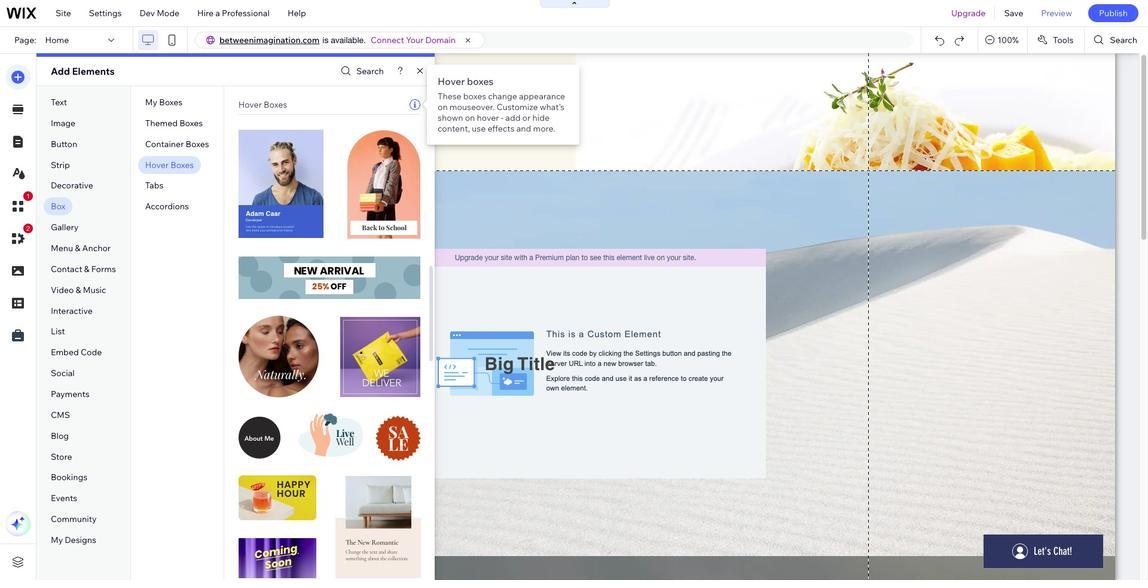 Task type: describe. For each thing, give the bounding box(es) containing it.
cms
[[51, 410, 70, 420]]

store
[[51, 451, 72, 462]]

mode
[[157, 8, 179, 19]]

themed boxes
[[145, 118, 203, 128]]

site
[[56, 8, 71, 19]]

dev mode
[[140, 8, 179, 19]]

video
[[51, 284, 74, 295]]

0 horizontal spatial search
[[356, 66, 384, 77]]

image
[[51, 118, 75, 128]]

100%
[[998, 35, 1019, 45]]

contact & forms
[[51, 264, 116, 274]]

effects
[[488, 123, 515, 134]]

save button
[[995, 0, 1032, 26]]

and
[[516, 123, 531, 134]]

save
[[1004, 8, 1023, 19]]

preview button
[[1032, 0, 1081, 26]]

contact
[[51, 264, 82, 274]]

hire a professional
[[197, 8, 270, 19]]

blog
[[51, 430, 69, 441]]

container
[[145, 139, 184, 149]]

menu & anchor
[[51, 243, 111, 254]]

publish button
[[1088, 4, 1139, 22]]

1
[[26, 193, 30, 200]]

text
[[51, 97, 67, 108]]

these
[[438, 91, 461, 102]]

video & music
[[51, 284, 106, 295]]

hover inside hover boxes these boxes change appearance on mouseover. customize what's shown on hover - add or hide content, use effects and more.
[[438, 75, 465, 87]]

my boxes
[[145, 97, 183, 108]]

forms
[[91, 264, 116, 274]]

hire
[[197, 8, 214, 19]]

1 horizontal spatial on
[[465, 112, 475, 123]]

available.
[[331, 35, 366, 45]]

is available. connect your domain
[[323, 35, 456, 45]]

professional
[[222, 8, 270, 19]]

tabs
[[145, 180, 163, 191]]

add
[[505, 112, 521, 123]]

hide
[[532, 112, 550, 123]]

menu
[[51, 243, 73, 254]]

home
[[45, 35, 69, 45]]

connect
[[371, 35, 404, 45]]

box
[[51, 201, 65, 212]]

what's
[[540, 102, 564, 112]]

a
[[215, 8, 220, 19]]

decorative
[[51, 180, 93, 191]]

designs
[[65, 535, 96, 545]]

add elements
[[51, 65, 115, 77]]

settings
[[89, 8, 122, 19]]

appearance
[[519, 91, 565, 102]]

embed code
[[51, 347, 102, 358]]

hover
[[477, 112, 499, 123]]

hover boxes these boxes change appearance on mouseover. customize what's shown on hover - add or hide content, use effects and more.
[[438, 75, 565, 134]]

0 vertical spatial boxes
[[467, 75, 494, 87]]

help
[[288, 8, 306, 19]]

gallery
[[51, 222, 79, 233]]

0 vertical spatial hover boxes
[[238, 99, 287, 110]]

strip
[[51, 159, 70, 170]]

my for my boxes
[[145, 97, 157, 108]]



Task type: locate. For each thing, give the bounding box(es) containing it.
0 vertical spatial my
[[145, 97, 157, 108]]

boxes
[[159, 97, 183, 108], [264, 99, 287, 110], [179, 118, 203, 128], [186, 139, 209, 149], [171, 159, 194, 170]]

button
[[51, 139, 77, 149]]

100% button
[[978, 27, 1027, 53]]

my left designs
[[51, 535, 63, 545]]

-
[[501, 112, 504, 123]]

tools button
[[1028, 27, 1084, 53]]

2 vertical spatial hover
[[145, 159, 169, 170]]

content,
[[438, 123, 470, 134]]

2 horizontal spatial hover
[[438, 75, 465, 87]]

your
[[406, 35, 424, 45]]

anchor
[[82, 243, 111, 254]]

& for menu
[[75, 243, 80, 254]]

0 horizontal spatial hover boxes
[[145, 159, 194, 170]]

my for my designs
[[51, 535, 63, 545]]

1 button
[[5, 191, 33, 219]]

dev
[[140, 8, 155, 19]]

elements
[[72, 65, 115, 77]]

on up content,
[[438, 102, 448, 112]]

& for contact
[[84, 264, 89, 274]]

accordions
[[145, 201, 189, 212]]

container boxes
[[145, 139, 209, 149]]

themed
[[145, 118, 178, 128]]

1 vertical spatial search
[[356, 66, 384, 77]]

domain
[[425, 35, 456, 45]]

0 vertical spatial search button
[[1085, 27, 1148, 53]]

change
[[488, 91, 517, 102]]

0 horizontal spatial search button
[[338, 62, 384, 80]]

upgrade
[[951, 8, 986, 19]]

1 vertical spatial my
[[51, 535, 63, 545]]

0 horizontal spatial my
[[51, 535, 63, 545]]

1 horizontal spatial search button
[[1085, 27, 1148, 53]]

0 vertical spatial &
[[75, 243, 80, 254]]

1 vertical spatial hover
[[238, 99, 262, 110]]

code
[[81, 347, 102, 358]]

payments
[[51, 389, 90, 399]]

search button down available.
[[338, 62, 384, 80]]

1 horizontal spatial my
[[145, 97, 157, 108]]

bookings
[[51, 472, 87, 483]]

my up 'themed'
[[145, 97, 157, 108]]

1 vertical spatial hover boxes
[[145, 159, 194, 170]]

customize
[[497, 102, 538, 112]]

1 vertical spatial &
[[84, 264, 89, 274]]

hover
[[438, 75, 465, 87], [238, 99, 262, 110], [145, 159, 169, 170]]

2 button
[[5, 224, 33, 251]]

add
[[51, 65, 70, 77]]

music
[[83, 284, 106, 295]]

my
[[145, 97, 157, 108], [51, 535, 63, 545]]

search down publish button
[[1110, 35, 1137, 45]]

1 vertical spatial boxes
[[463, 91, 486, 102]]

& left forms
[[84, 264, 89, 274]]

1 horizontal spatial hover
[[238, 99, 262, 110]]

list
[[51, 326, 65, 337]]

tools
[[1053, 35, 1074, 45]]

2 vertical spatial &
[[76, 284, 81, 295]]

search
[[1110, 35, 1137, 45], [356, 66, 384, 77]]

0 vertical spatial hover
[[438, 75, 465, 87]]

0 horizontal spatial hover
[[145, 159, 169, 170]]

mouseover.
[[450, 102, 495, 112]]

on
[[438, 102, 448, 112], [465, 112, 475, 123]]

use
[[472, 123, 486, 134]]

social
[[51, 368, 75, 379]]

boxes up change
[[467, 75, 494, 87]]

shown
[[438, 112, 463, 123]]

1 horizontal spatial hover boxes
[[238, 99, 287, 110]]

search button down publish
[[1085, 27, 1148, 53]]

more.
[[533, 123, 555, 134]]

& right "menu"
[[75, 243, 80, 254]]

betweenimagination.com
[[219, 35, 320, 45]]

& for video
[[76, 284, 81, 295]]

&
[[75, 243, 80, 254], [84, 264, 89, 274], [76, 284, 81, 295]]

events
[[51, 493, 77, 504]]

& right video
[[76, 284, 81, 295]]

search down connect
[[356, 66, 384, 77]]

or
[[522, 112, 531, 123]]

interactive
[[51, 305, 93, 316]]

0 vertical spatial search
[[1110, 35, 1137, 45]]

0 horizontal spatial on
[[438, 102, 448, 112]]

boxes
[[467, 75, 494, 87], [463, 91, 486, 102]]

1 vertical spatial search button
[[338, 62, 384, 80]]

on left the hover
[[465, 112, 475, 123]]

my designs
[[51, 535, 96, 545]]

community
[[51, 514, 97, 525]]

search button
[[1085, 27, 1148, 53], [338, 62, 384, 80]]

publish
[[1099, 8, 1128, 19]]

hover boxes
[[238, 99, 287, 110], [145, 159, 194, 170]]

preview
[[1041, 8, 1072, 19]]

is
[[323, 35, 329, 45]]

embed
[[51, 347, 79, 358]]

2
[[26, 225, 30, 232]]

boxes right these
[[463, 91, 486, 102]]

1 horizontal spatial search
[[1110, 35, 1137, 45]]



Task type: vqa. For each thing, say whether or not it's contained in the screenshot.
Business
no



